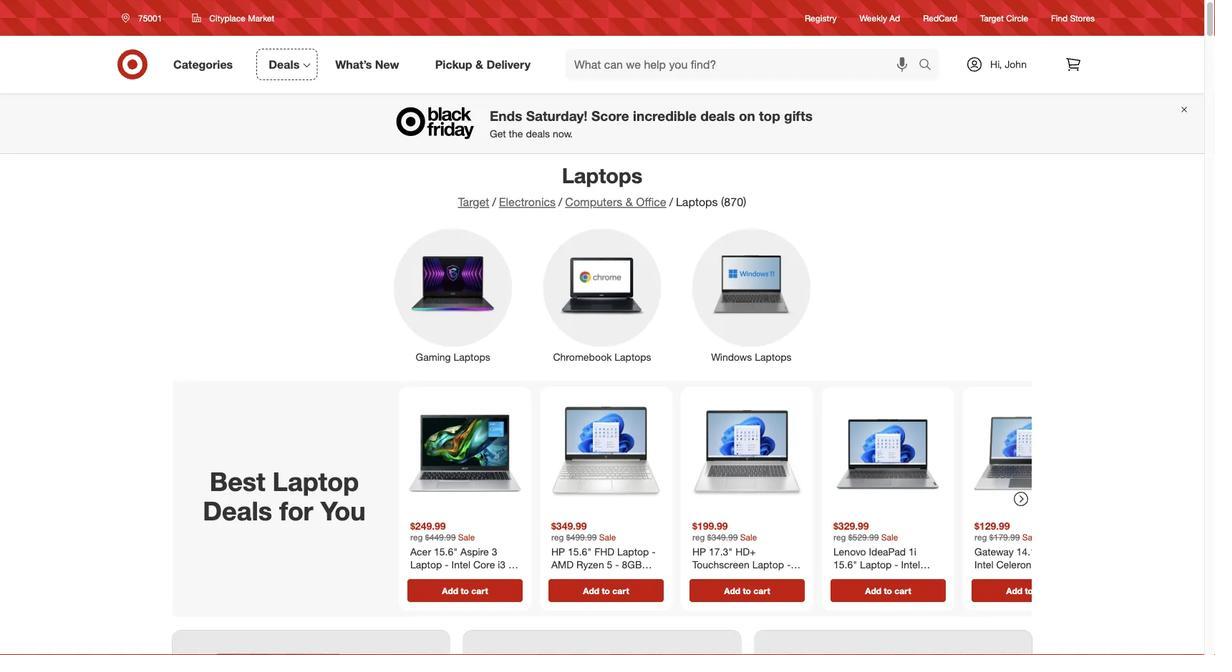 Task type: describe. For each thing, give the bounding box(es) containing it.
What can we help you find? suggestions appear below search field
[[566, 49, 922, 80]]

$129.99 reg $179.99 sale
[[975, 520, 1039, 543]]

hi,
[[990, 58, 1002, 71]]

0 horizontal spatial &
[[476, 57, 483, 71]]

(870)
[[721, 195, 746, 209]]

$179.99
[[990, 532, 1020, 543]]

$529.99
[[849, 532, 879, 543]]

computers & office link
[[565, 195, 666, 209]]

delivery
[[487, 57, 531, 71]]

ends saturday! score incredible deals on top gifts get the deals now.
[[490, 107, 813, 140]]

windows laptops
[[711, 351, 792, 363]]

new
[[375, 57, 399, 71]]

hp 15.6" fhd laptop - amd ryzen 5 - 8gb ram - 512gb ssd storage - windows 11 - silver (15-ef2030tg) image
[[546, 393, 667, 514]]

for
[[279, 495, 313, 527]]

weekly
[[860, 12, 887, 23]]

add for $329.99
[[865, 585, 882, 596]]

gateway 14.1" laptop - intel celeron - 4gb ram - 128gb storage - silver (gwnc214h34-sl) image
[[969, 393, 1090, 514]]

to for $349.99
[[602, 585, 610, 596]]

pickup
[[435, 57, 472, 71]]

cityplace
[[209, 13, 246, 23]]

pickup & delivery
[[435, 57, 531, 71]]

$249.99
[[410, 520, 446, 532]]

0 vertical spatial deals
[[701, 107, 735, 124]]

$349.99 inside $349.99 reg $499.99 sale
[[551, 520, 587, 532]]

search
[[912, 59, 947, 73]]

$199.99 reg $349.99 sale
[[692, 520, 757, 543]]

cart for $329.99
[[895, 585, 911, 596]]

the
[[509, 127, 523, 140]]

add to cart for $329.99
[[865, 585, 911, 596]]

add for $199.99
[[724, 585, 741, 596]]

sale for $249.99
[[458, 532, 475, 543]]

$329.99
[[834, 520, 869, 532]]

add to cart button for $349.99
[[549, 579, 664, 602]]

now.
[[553, 127, 573, 140]]

$129.99
[[975, 520, 1010, 532]]

john
[[1005, 58, 1027, 71]]

1 horizontal spatial target
[[980, 12, 1004, 23]]

sale for $329.99
[[881, 532, 898, 543]]

1 / from the left
[[492, 195, 496, 209]]

add to cart for $199.99
[[724, 585, 770, 596]]

sale for $349.99
[[599, 532, 616, 543]]

pickup & delivery link
[[423, 49, 549, 80]]

$199.99
[[692, 520, 728, 532]]

reg for $129.99
[[975, 532, 987, 543]]

$499.99
[[566, 532, 597, 543]]

cart for $199.99
[[754, 585, 770, 596]]

add to cart button for $249.99
[[407, 579, 523, 602]]

deals link
[[257, 49, 317, 80]]

add for $349.99
[[583, 585, 599, 596]]

search button
[[912, 49, 947, 83]]

$449.99
[[425, 532, 456, 543]]

reg for $249.99
[[410, 532, 423, 543]]

chromebook laptops link
[[533, 226, 671, 364]]

incredible
[[633, 107, 697, 124]]

cityplace market
[[209, 13, 275, 23]]

add to cart for $129.99
[[1006, 585, 1052, 596]]

to for $199.99
[[743, 585, 751, 596]]

& inside laptops target / electronics / computers & office / laptops (870)
[[626, 195, 633, 209]]

laptops for windows laptops
[[755, 351, 792, 363]]

sale for $199.99
[[740, 532, 757, 543]]

gaming laptops
[[416, 351, 490, 363]]

best
[[210, 465, 265, 497]]

$349.99 reg $499.99 sale
[[551, 520, 616, 543]]

laptops left (870)
[[676, 195, 718, 209]]

redcard
[[923, 12, 957, 23]]

sale for $129.99
[[1022, 532, 1039, 543]]

target link
[[458, 195, 489, 209]]

weekly ad link
[[860, 12, 900, 24]]

to for $129.99
[[1025, 585, 1033, 596]]

add to cart for $249.99
[[442, 585, 488, 596]]

to for $249.99
[[461, 585, 469, 596]]

acer 15.6" aspire 3 laptop - intel core i3 - 8gb ram - 256gb ssd storage - windows 11 in s mode - silver (a315-58-350l) image
[[405, 393, 526, 514]]

windows
[[711, 351, 752, 363]]

to for $329.99
[[884, 585, 892, 596]]

add to cart for $349.99
[[583, 585, 629, 596]]

reg for $199.99
[[692, 532, 705, 543]]

find
[[1051, 12, 1068, 23]]

registry
[[805, 12, 837, 23]]

weekly ad
[[860, 12, 900, 23]]

score
[[591, 107, 629, 124]]

computers
[[565, 195, 623, 209]]



Task type: locate. For each thing, give the bounding box(es) containing it.
0 horizontal spatial deals
[[526, 127, 550, 140]]

/ right electronics link on the top left of the page
[[559, 195, 562, 209]]

cart down $199.99 reg $349.99 sale
[[754, 585, 770, 596]]

4 add to cart button from the left
[[831, 579, 946, 602]]

to down $129.99 reg $179.99 sale
[[1025, 585, 1033, 596]]

laptops right gaming
[[454, 351, 490, 363]]

gaming
[[416, 351, 451, 363]]

3 add to cart button from the left
[[690, 579, 805, 602]]

laptops
[[562, 163, 643, 188], [676, 195, 718, 209], [454, 351, 490, 363], [615, 351, 651, 363], [755, 351, 792, 363]]

cart down $129.99 reg $179.99 sale
[[1036, 585, 1052, 596]]

cart for $129.99
[[1036, 585, 1052, 596]]

target
[[980, 12, 1004, 23], [458, 195, 489, 209]]

laptops for gaming laptops
[[454, 351, 490, 363]]

add for $129.99
[[1006, 585, 1023, 596]]

reg inside $349.99 reg $499.99 sale
[[551, 532, 564, 543]]

carousel region
[[173, 381, 1096, 631]]

1 reg from the left
[[410, 532, 423, 543]]

3 reg from the left
[[692, 532, 705, 543]]

3 add from the left
[[724, 585, 741, 596]]

cart down $329.99 reg $529.99 sale
[[895, 585, 911, 596]]

2 / from the left
[[559, 195, 562, 209]]

reg
[[410, 532, 423, 543], [551, 532, 564, 543], [692, 532, 705, 543], [834, 532, 846, 543], [975, 532, 987, 543]]

add to cart down the $449.99
[[442, 585, 488, 596]]

$329.99 reg $529.99 sale
[[834, 520, 898, 543]]

reg inside $329.99 reg $529.99 sale
[[834, 532, 846, 543]]

add to cart down $179.99 on the bottom right
[[1006, 585, 1052, 596]]

/ right target link
[[492, 195, 496, 209]]

cart for $349.99
[[612, 585, 629, 596]]

cart down $249.99 reg $449.99 sale
[[471, 585, 488, 596]]

deals
[[701, 107, 735, 124], [526, 127, 550, 140]]

hi, john
[[990, 58, 1027, 71]]

reg inside $249.99 reg $449.99 sale
[[410, 532, 423, 543]]

5 cart from the left
[[1036, 585, 1052, 596]]

3 add to cart from the left
[[724, 585, 770, 596]]

lenovo ideapad 1i 15.6" laptop - intel core i5 processor - 8gb ram memory - 256gb ssd storage - windows 11 home - gray (82qd003vus) image
[[828, 393, 949, 514]]

saturday!
[[526, 107, 588, 124]]

5 add to cart button from the left
[[972, 579, 1087, 602]]

2 reg from the left
[[551, 532, 564, 543]]

reg inside $129.99 reg $179.99 sale
[[975, 532, 987, 543]]

1 sale from the left
[[458, 532, 475, 543]]

add for $249.99
[[442, 585, 458, 596]]

add to cart button down $499.99
[[549, 579, 664, 602]]

/ right office
[[669, 195, 673, 209]]

ad
[[890, 12, 900, 23]]

2 cart from the left
[[612, 585, 629, 596]]

circle
[[1006, 12, 1028, 23]]

2 sale from the left
[[599, 532, 616, 543]]

$249.99 reg $449.99 sale
[[410, 520, 475, 543]]

0 horizontal spatial target
[[458, 195, 489, 209]]

4 to from the left
[[884, 585, 892, 596]]

1 vertical spatial deals
[[526, 127, 550, 140]]

ends
[[490, 107, 522, 124]]

categories
[[173, 57, 233, 71]]

1 to from the left
[[461, 585, 469, 596]]

sale inside $329.99 reg $529.99 sale
[[881, 532, 898, 543]]

laptops up computers
[[562, 163, 643, 188]]

cart
[[471, 585, 488, 596], [612, 585, 629, 596], [754, 585, 770, 596], [895, 585, 911, 596], [1036, 585, 1052, 596]]

stores
[[1070, 12, 1095, 23]]

1 add from the left
[[442, 585, 458, 596]]

4 reg from the left
[[834, 532, 846, 543]]

$349.99
[[551, 520, 587, 532], [707, 532, 738, 543]]

target left electronics link on the top left of the page
[[458, 195, 489, 209]]

find stores link
[[1051, 12, 1095, 24]]

2 to from the left
[[602, 585, 610, 596]]

market
[[248, 13, 275, 23]]

0 vertical spatial &
[[476, 57, 483, 71]]

sale inside $249.99 reg $449.99 sale
[[458, 532, 475, 543]]

1 vertical spatial &
[[626, 195, 633, 209]]

1 cart from the left
[[471, 585, 488, 596]]

add to cart button for $329.99
[[831, 579, 946, 602]]

to
[[461, 585, 469, 596], [602, 585, 610, 596], [743, 585, 751, 596], [884, 585, 892, 596], [1025, 585, 1033, 596]]

redcard link
[[923, 12, 957, 24]]

4 add from the left
[[865, 585, 882, 596]]

chromebook
[[553, 351, 612, 363]]

0 horizontal spatial $349.99
[[551, 520, 587, 532]]

1 horizontal spatial /
[[559, 195, 562, 209]]

add down $499.99
[[583, 585, 599, 596]]

find stores
[[1051, 12, 1095, 23]]

&
[[476, 57, 483, 71], [626, 195, 633, 209]]

laptops right windows
[[755, 351, 792, 363]]

hp 17.3" hd+ touchscreen laptop - intel pentium - 4gb ram - 128gb ssd storage - silver (17-cn0001tg) image
[[687, 393, 808, 514]]

75001 button
[[112, 5, 177, 31]]

to down $349.99 reg $499.99 sale
[[602, 585, 610, 596]]

add to cart
[[442, 585, 488, 596], [583, 585, 629, 596], [724, 585, 770, 596], [865, 585, 911, 596], [1006, 585, 1052, 596]]

/
[[492, 195, 496, 209], [559, 195, 562, 209], [669, 195, 673, 209]]

add to cart button down the $449.99
[[407, 579, 523, 602]]

3 / from the left
[[669, 195, 673, 209]]

top
[[759, 107, 780, 124]]

sale right the $449.99
[[458, 532, 475, 543]]

2 add to cart button from the left
[[549, 579, 664, 602]]

& left office
[[626, 195, 633, 209]]

3 to from the left
[[743, 585, 751, 596]]

gaming laptops link
[[384, 226, 522, 364]]

deals left "on" at top
[[701, 107, 735, 124]]

electronics link
[[499, 195, 556, 209]]

gifts
[[784, 107, 813, 124]]

laptops for chromebook laptops
[[615, 351, 651, 363]]

1 vertical spatial target
[[458, 195, 489, 209]]

laptops right chromebook
[[615, 351, 651, 363]]

add to cart down $529.99
[[865, 585, 911, 596]]

add to cart down $499.99
[[583, 585, 629, 596]]

4 cart from the left
[[895, 585, 911, 596]]

3 sale from the left
[[740, 532, 757, 543]]

add
[[442, 585, 458, 596], [583, 585, 599, 596], [724, 585, 741, 596], [865, 585, 882, 596], [1006, 585, 1023, 596]]

add to cart button down $529.99
[[831, 579, 946, 602]]

sale right $179.99 on the bottom right
[[1022, 532, 1039, 543]]

electronics
[[499, 195, 556, 209]]

target inside laptops target / electronics / computers & office / laptops (870)
[[458, 195, 489, 209]]

0 vertical spatial target
[[980, 12, 1004, 23]]

on
[[739, 107, 755, 124]]

2 add to cart from the left
[[583, 585, 629, 596]]

windows laptops link
[[683, 226, 820, 364]]

office
[[636, 195, 666, 209]]

deals
[[269, 57, 300, 71], [203, 495, 272, 527]]

add to cart button for $129.99
[[972, 579, 1087, 602]]

cart down $349.99 reg $499.99 sale
[[612, 585, 629, 596]]

target left circle
[[980, 12, 1004, 23]]

sale inside $199.99 reg $349.99 sale
[[740, 532, 757, 543]]

4 sale from the left
[[881, 532, 898, 543]]

what's
[[335, 57, 372, 71]]

5 add from the left
[[1006, 585, 1023, 596]]

add down $529.99
[[865, 585, 882, 596]]

to down $199.99 reg $349.99 sale
[[743, 585, 751, 596]]

75001
[[138, 13, 162, 23]]

5 add to cart from the left
[[1006, 585, 1052, 596]]

add to cart button for $199.99
[[690, 579, 805, 602]]

target circle link
[[980, 12, 1028, 24]]

chromebook laptops
[[553, 351, 651, 363]]

laptops inside "link"
[[454, 351, 490, 363]]

best laptop deals for you
[[203, 465, 366, 527]]

sale inside $129.99 reg $179.99 sale
[[1022, 532, 1039, 543]]

cityplace market button
[[183, 5, 284, 31]]

5 to from the left
[[1025, 585, 1033, 596]]

2 add from the left
[[583, 585, 599, 596]]

add to cart button
[[407, 579, 523, 602], [549, 579, 664, 602], [690, 579, 805, 602], [831, 579, 946, 602], [972, 579, 1087, 602]]

1 add to cart button from the left
[[407, 579, 523, 602]]

1 add to cart from the left
[[442, 585, 488, 596]]

laptops target / electronics / computers & office / laptops (870)
[[458, 163, 746, 209]]

target circle
[[980, 12, 1028, 23]]

sale inside $349.99 reg $499.99 sale
[[599, 532, 616, 543]]

$349.99 inside $199.99 reg $349.99 sale
[[707, 532, 738, 543]]

add down $199.99 reg $349.99 sale
[[724, 585, 741, 596]]

5 reg from the left
[[975, 532, 987, 543]]

add to cart button down $199.99 reg $349.99 sale
[[690, 579, 805, 602]]

laptop
[[273, 465, 359, 497]]

deals down market
[[269, 57, 300, 71]]

to down $249.99 reg $449.99 sale
[[461, 585, 469, 596]]

sale right $499.99
[[599, 532, 616, 543]]

add to cart button down $179.99 on the bottom right
[[972, 579, 1087, 602]]

what's new link
[[323, 49, 417, 80]]

1 vertical spatial deals
[[203, 495, 272, 527]]

cart for $249.99
[[471, 585, 488, 596]]

add down the $449.99
[[442, 585, 458, 596]]

sale right $529.99
[[881, 532, 898, 543]]

1 horizontal spatial $349.99
[[707, 532, 738, 543]]

sale
[[458, 532, 475, 543], [599, 532, 616, 543], [740, 532, 757, 543], [881, 532, 898, 543], [1022, 532, 1039, 543]]

what's new
[[335, 57, 399, 71]]

add to cart down $199.99 reg $349.99 sale
[[724, 585, 770, 596]]

1 horizontal spatial deals
[[701, 107, 735, 124]]

1 horizontal spatial &
[[626, 195, 633, 209]]

5 sale from the left
[[1022, 532, 1039, 543]]

& right pickup
[[476, 57, 483, 71]]

4 add to cart from the left
[[865, 585, 911, 596]]

registry link
[[805, 12, 837, 24]]

to down $329.99 reg $529.99 sale
[[884, 585, 892, 596]]

reg for $329.99
[[834, 532, 846, 543]]

0 vertical spatial deals
[[269, 57, 300, 71]]

deals inside best laptop deals for you
[[203, 495, 272, 527]]

deals left for
[[203, 495, 272, 527]]

reg inside $199.99 reg $349.99 sale
[[692, 532, 705, 543]]

get
[[490, 127, 506, 140]]

reg for $349.99
[[551, 532, 564, 543]]

you
[[321, 495, 366, 527]]

categories link
[[161, 49, 251, 80]]

sale right the "$199.99"
[[740, 532, 757, 543]]

2 horizontal spatial /
[[669, 195, 673, 209]]

deals right the
[[526, 127, 550, 140]]

3 cart from the left
[[754, 585, 770, 596]]

0 horizontal spatial /
[[492, 195, 496, 209]]

add down $179.99 on the bottom right
[[1006, 585, 1023, 596]]



Task type: vqa. For each thing, say whether or not it's contained in the screenshot.
Breed
no



